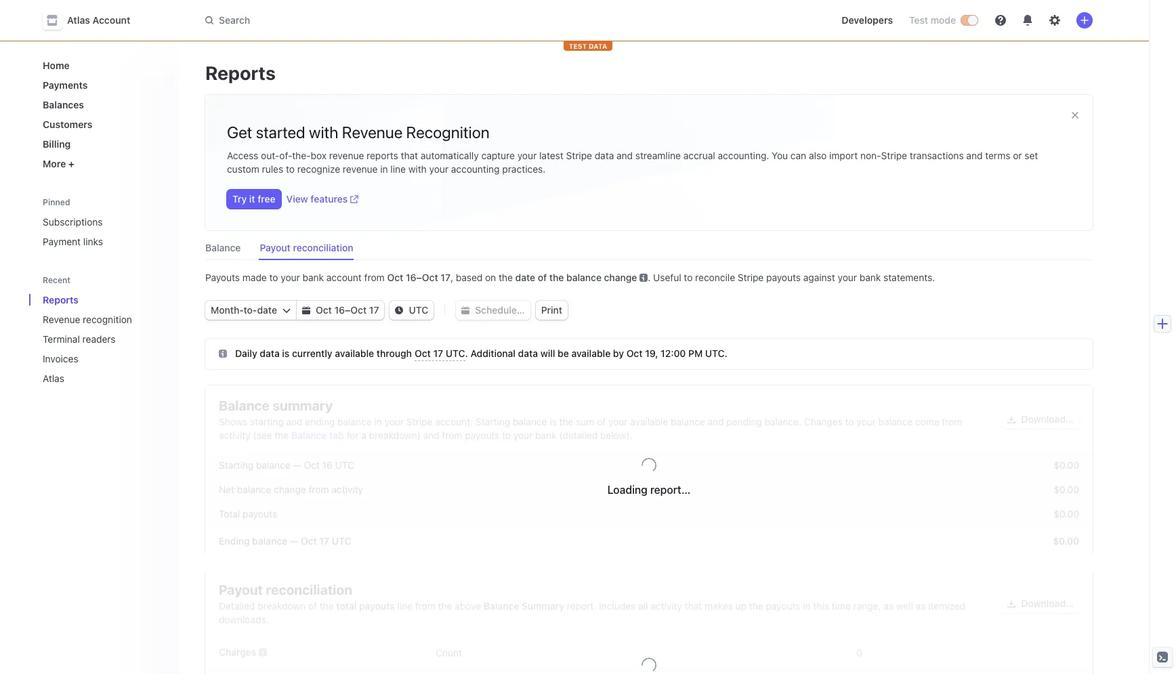 Task type: vqa. For each thing, say whether or not it's contained in the screenshot.
bottommost "payout reconciliation"
yes



Task type: locate. For each thing, give the bounding box(es) containing it.
1 vertical spatial starting
[[219, 460, 254, 471]]

1 horizontal spatial –
[[417, 272, 422, 283]]

payout reconciliation up 'breakdown'
[[219, 582, 352, 598]]

1 horizontal spatial that
[[685, 601, 703, 612]]

bank
[[303, 272, 324, 283], [860, 272, 881, 283], [536, 430, 557, 441]]

utc up through
[[409, 304, 429, 316]]

stripe
[[566, 150, 592, 161], [882, 150, 908, 161], [738, 272, 764, 283], [407, 416, 433, 428]]

1 horizontal spatial change
[[604, 272, 637, 283]]

svg image for download…
[[1008, 416, 1016, 424]]

activity inside report. includes all activity that makes up the payouts in this time range, as well as itemized downloads.
[[651, 601, 683, 612]]

— for ending balance —
[[290, 536, 298, 547]]

in inside report. includes all activity that makes up the payouts in this time range, as well as itemized downloads.
[[803, 601, 811, 612]]

test data
[[569, 42, 608, 50]]

of
[[538, 272, 547, 283], [597, 416, 606, 428], [308, 601, 317, 612]]

0 horizontal spatial revenue
[[43, 314, 80, 325]]

. left useful
[[648, 272, 651, 283]]

that right reports
[[401, 150, 418, 161]]

payout
[[260, 242, 291, 254], [219, 582, 263, 598]]

tab
[[330, 430, 344, 441]]

try it free button
[[227, 190, 281, 209]]

16
[[406, 272, 417, 283], [335, 304, 345, 316], [322, 460, 333, 471]]

balance
[[567, 272, 602, 283], [338, 416, 372, 428], [513, 416, 547, 428], [671, 416, 705, 428], [879, 416, 913, 428], [256, 460, 291, 471], [237, 484, 271, 496], [252, 536, 287, 547]]

and left the streamline
[[617, 150, 633, 161]]

0 vertical spatial reports
[[205, 62, 276, 84]]

balance up shows
[[219, 398, 270, 414]]

revenue up terminal
[[43, 314, 80, 325]]

1 horizontal spatial is
[[550, 416, 557, 428]]

2 vertical spatial 16
[[322, 460, 333, 471]]

grid containing starting balance —
[[205, 454, 1093, 557]]

— for starting balance —
[[293, 460, 301, 471]]

revenue down get started with revenue recognition
[[329, 150, 364, 161]]

date right on
[[516, 272, 536, 283]]

0 vertical spatial atlas
[[67, 14, 90, 26]]

0 horizontal spatial available
[[335, 348, 374, 359]]

account
[[327, 272, 362, 283]]

grid
[[205, 454, 1093, 557]]

by
[[613, 348, 624, 359]]

$0.00 for row containing starting balance —
[[1054, 460, 1080, 471]]

revenue up reports
[[342, 123, 403, 142]]

1 horizontal spatial as
[[916, 601, 926, 612]]

16 down tab
[[322, 460, 333, 471]]

your right "changes"
[[857, 416, 876, 428]]

svg image left the oct 16 – oct 17
[[302, 306, 310, 315]]

that
[[401, 150, 418, 161], [685, 601, 703, 612]]

recognition
[[83, 314, 132, 325]]

0 vertical spatial 16
[[406, 272, 417, 283]]

2 horizontal spatial of
[[597, 416, 606, 428]]

available
[[335, 348, 374, 359], [572, 348, 611, 359], [631, 416, 669, 428]]

download… for balance summary
[[1022, 414, 1074, 425]]

detailed breakdown of the total payouts line from the above balance summary
[[219, 601, 565, 612]]

access
[[227, 150, 258, 161]]

balance up "total payouts"
[[237, 484, 271, 496]]

bank left (detailed
[[536, 430, 557, 441]]

your right against
[[838, 272, 858, 283]]

0 horizontal spatial 16
[[322, 460, 333, 471]]

0 horizontal spatial svg image
[[219, 350, 227, 358]]

line right total
[[397, 601, 413, 612]]

terminal readers
[[43, 334, 116, 345]]

the left total
[[320, 601, 334, 612]]

available up below).
[[631, 416, 669, 428]]

as left well
[[884, 601, 894, 612]]

from left above at the left bottom
[[415, 601, 436, 612]]

or
[[1014, 150, 1023, 161]]

1 vertical spatial that
[[685, 601, 703, 612]]

svg image
[[283, 306, 291, 315], [396, 306, 404, 315], [462, 306, 470, 315], [1008, 416, 1016, 424]]

row containing ending balance —
[[205, 527, 1093, 557]]

svg image for schedule…
[[462, 306, 470, 315]]

0 horizontal spatial activity
[[219, 430, 251, 441]]

balance summary
[[219, 398, 333, 414]]

17 down payouts made to your bank account from oct 16 – oct 17 , based on the in the left top of the page
[[369, 304, 379, 316]]

reports loading completed element
[[205, 95, 1093, 675]]

– left ,
[[417, 272, 422, 283]]

1 download… button from the top
[[1003, 410, 1080, 429]]

revenue inside reports loading completed element
[[342, 123, 403, 142]]

revenue down reports
[[343, 163, 378, 175]]

above
[[455, 601, 481, 612]]

$0.00 for row containing total payouts
[[1054, 508, 1080, 520]]

payout reconciliation
[[260, 242, 354, 254], [219, 582, 352, 598]]

1 horizontal spatial available
[[572, 348, 611, 359]]

0 horizontal spatial starting
[[219, 460, 254, 471]]

revenue inside recent element
[[43, 314, 80, 325]]

reconcile
[[696, 272, 736, 283]]

starting up net
[[219, 460, 254, 471]]

1 vertical spatial in
[[375, 416, 382, 428]]

0 vertical spatial payout reconciliation
[[260, 242, 354, 254]]

svg image inside schedule… button
[[462, 306, 470, 315]]

starting
[[476, 416, 511, 428], [219, 460, 254, 471]]

0 vertical spatial .
[[648, 272, 651, 283]]

help image
[[996, 15, 1007, 26]]

row containing starting balance —
[[205, 454, 1093, 478]]

0 vertical spatial revenue
[[342, 123, 403, 142]]

recent navigation links element
[[29, 269, 178, 390]]

oct down net balance change from activity
[[301, 536, 317, 547]]

data right the daily
[[260, 348, 280, 359]]

stripe inside shows starting and ending balance in your stripe account. starting balance is the sum of your available balance and pending balance. changes to your balance come from activity (see the
[[407, 416, 433, 428]]

download… for payout reconciliation
[[1022, 598, 1074, 609]]

0 horizontal spatial atlas
[[43, 373, 64, 384]]

of up "print"
[[538, 272, 547, 283]]

atlas inside atlas link
[[43, 373, 64, 384]]

activity inside row
[[332, 484, 363, 496]]

detailed
[[219, 601, 255, 612]]

utc
[[409, 304, 429, 316], [446, 348, 465, 359], [335, 460, 354, 471], [332, 536, 352, 547]]

the-
[[292, 150, 311, 161]]

1 horizontal spatial date
[[516, 272, 536, 283]]

17 left based
[[441, 272, 451, 283]]

of right sum
[[597, 416, 606, 428]]

report.
[[567, 601, 597, 612]]

2 horizontal spatial 16
[[406, 272, 417, 283]]

2 vertical spatial of
[[308, 601, 317, 612]]

activity down for
[[332, 484, 363, 496]]

your down automatically
[[429, 163, 449, 175]]

you
[[772, 150, 789, 161]]

oct 16 – oct 17
[[316, 304, 379, 316]]

is inside shows starting and ending balance in your stripe account. starting balance is the sum of your available balance and pending balance. changes to your balance come from activity (see the
[[550, 416, 557, 428]]

1 horizontal spatial with
[[409, 163, 427, 175]]

stripe left transactions
[[882, 150, 908, 161]]

1 vertical spatial revenue
[[343, 163, 378, 175]]

the right up
[[750, 601, 764, 612]]

of inside shows starting and ending balance in your stripe account. starting balance is the sum of your available balance and pending balance. changes to your balance come from activity (see the
[[597, 416, 606, 428]]

1 vertical spatial of
[[597, 416, 606, 428]]

0 vertical spatial change
[[604, 272, 637, 283]]

2 horizontal spatial activity
[[651, 601, 683, 612]]

balance up payouts
[[205, 242, 241, 254]]

the right on
[[499, 272, 513, 283]]

1 vertical spatial with
[[409, 163, 427, 175]]

a
[[362, 430, 367, 441]]

reconciliation up 'breakdown'
[[266, 582, 352, 598]]

change inside row
[[274, 484, 306, 496]]

and left terms
[[967, 150, 983, 161]]

tab list
[[205, 239, 1093, 260]]

1 horizontal spatial svg image
[[302, 306, 310, 315]]

1 horizontal spatial revenue
[[342, 123, 403, 142]]

1 vertical spatial download…
[[1022, 598, 1074, 609]]

subscriptions link
[[37, 211, 167, 233]]

payouts
[[205, 272, 240, 283]]

1 vertical spatial is
[[550, 416, 557, 428]]

1 vertical spatial download… button
[[1003, 595, 1080, 613]]

0 vertical spatial with
[[309, 123, 339, 142]]

atlas left account
[[67, 14, 90, 26]]

activity
[[219, 430, 251, 441], [332, 484, 363, 496], [651, 601, 683, 612]]

view features
[[287, 193, 348, 205]]

2 horizontal spatial bank
[[860, 272, 881, 283]]

search
[[219, 14, 250, 26]]

row containing charges
[[205, 638, 1093, 668]]

1 vertical spatial atlas
[[43, 373, 64, 384]]

the up "print"
[[550, 272, 564, 283]]

4 row from the top
[[205, 527, 1093, 557]]

in left this
[[803, 601, 811, 612]]

0 vertical spatial is
[[282, 348, 290, 359]]

1 vertical spatial activity
[[332, 484, 363, 496]]

to-
[[244, 304, 257, 316]]

0 vertical spatial in
[[380, 163, 388, 175]]

test
[[910, 14, 929, 26]]

atlas inside atlas account button
[[67, 14, 90, 26]]

rules
[[262, 163, 283, 175]]

downloads.
[[219, 614, 269, 626]]

0 vertical spatial payout
[[260, 242, 291, 254]]

svg image inside download… button
[[1008, 416, 1016, 424]]

revenue
[[329, 150, 364, 161], [343, 163, 378, 175]]

— down net balance change from activity
[[290, 536, 298, 547]]

get started with revenue recognition
[[227, 123, 490, 142]]

(detailed
[[559, 430, 598, 441]]

date of the balance change
[[516, 272, 637, 283]]

0 horizontal spatial that
[[401, 150, 418, 161]]

svg image inside month-to-date popup button
[[283, 306, 291, 315]]

pinned
[[43, 197, 70, 207]]

16 up utc button
[[406, 272, 417, 283]]

0 vertical spatial activity
[[219, 430, 251, 441]]

row
[[205, 454, 1093, 478], [205, 478, 1093, 502], [205, 502, 1093, 527], [205, 527, 1093, 557], [205, 638, 1093, 668], [205, 668, 1093, 675]]

activity down shows
[[219, 430, 251, 441]]

change down starting balance — oct 16 utc
[[274, 484, 306, 496]]

0 vertical spatial starting
[[476, 416, 511, 428]]

line down reports
[[391, 163, 406, 175]]

loading
[[608, 484, 648, 496]]

custom
[[227, 163, 259, 175]]

– down account
[[345, 304, 351, 316]]

0 horizontal spatial data
[[260, 348, 280, 359]]

payout reconciliation up account
[[260, 242, 354, 254]]

download… button for balance summary
[[1003, 410, 1080, 429]]

download… button for payout reconciliation
[[1003, 595, 1080, 613]]

more
[[43, 158, 66, 169]]

streamline
[[636, 150, 681, 161]]

with
[[309, 123, 339, 142], [409, 163, 427, 175]]

reconciliation up account
[[293, 242, 354, 254]]

1 horizontal spatial .
[[648, 272, 651, 283]]

view
[[287, 193, 308, 205]]

in inside shows starting and ending balance in your stripe account. starting balance is the sum of your available balance and pending balance. changes to your balance come from activity (see the
[[375, 416, 382, 428]]

—
[[293, 460, 301, 471], [290, 536, 298, 547]]

0 horizontal spatial is
[[282, 348, 290, 359]]

includes
[[599, 601, 636, 612]]

in
[[380, 163, 388, 175], [375, 416, 382, 428], [803, 601, 811, 612]]

payouts
[[767, 272, 801, 283], [465, 430, 500, 441], [243, 508, 277, 520], [359, 601, 395, 612], [766, 601, 801, 612]]

+
[[68, 158, 75, 169]]

with down automatically
[[409, 163, 427, 175]]

bank down payout reconciliation link
[[303, 272, 324, 283]]

1 horizontal spatial starting
[[476, 416, 511, 428]]

0 vertical spatial svg image
[[302, 306, 310, 315]]

balance down ending
[[292, 430, 327, 441]]

reconciliation
[[293, 242, 354, 254], [266, 582, 352, 598]]

total
[[337, 601, 357, 612]]

–
[[417, 272, 422, 283], [345, 304, 351, 316]]

svg image left the daily
[[219, 350, 227, 358]]

pending
[[727, 416, 762, 428]]

reports inside reports link
[[43, 294, 79, 306]]

recognize
[[297, 163, 340, 175]]

0 vertical spatial date
[[516, 272, 536, 283]]

the right (see
[[275, 430, 289, 441]]

. left additional at left bottom
[[465, 348, 468, 359]]

automatically
[[421, 150, 479, 161]]

1 vertical spatial payout
[[219, 582, 263, 598]]

0 vertical spatial —
[[293, 460, 301, 471]]

balance up net balance change from activity
[[256, 460, 291, 471]]

latest
[[540, 150, 564, 161]]

svg image right itemized at bottom right
[[1008, 600, 1016, 608]]

below).
[[601, 430, 633, 441]]

1 horizontal spatial bank
[[536, 430, 557, 441]]

core navigation links element
[[37, 54, 167, 175]]

that inside report. includes all activity that makes up the payouts in this time range, as well as itemized downloads.
[[685, 601, 703, 612]]

oct
[[387, 272, 404, 283], [422, 272, 438, 283], [316, 304, 332, 316], [351, 304, 367, 316], [415, 348, 431, 359], [627, 348, 643, 359], [304, 460, 320, 471], [301, 536, 317, 547]]

1 vertical spatial –
[[345, 304, 351, 316]]

svg image
[[302, 306, 310, 315], [219, 350, 227, 358], [1008, 600, 1016, 608]]

0
[[857, 647, 863, 659]]

17 down net balance change from activity
[[320, 536, 330, 547]]

payout up the detailed on the bottom
[[219, 582, 263, 598]]

1 vertical spatial reports
[[43, 294, 79, 306]]

as right well
[[916, 601, 926, 612]]

1 vertical spatial revenue
[[43, 314, 80, 325]]

0 vertical spatial download… button
[[1003, 410, 1080, 429]]

svg image for month-to-date
[[283, 306, 291, 315]]

1 vertical spatial change
[[274, 484, 306, 496]]

2 download… from the top
[[1022, 598, 1074, 609]]

balance up print button
[[567, 272, 602, 283]]

and
[[617, 150, 633, 161], [967, 150, 983, 161], [286, 416, 303, 428], [708, 416, 724, 428], [423, 430, 440, 441]]

— up net balance change from activity
[[293, 460, 301, 471]]

and down 'summary'
[[286, 416, 303, 428]]

pinned element
[[37, 211, 167, 253]]

available inside shows starting and ending balance in your stripe account. starting balance is the sum of your available balance and pending balance. changes to your balance come from activity (see the
[[631, 416, 669, 428]]

0 horizontal spatial as
[[884, 601, 894, 612]]

2 vertical spatial in
[[803, 601, 811, 612]]

stripe up breakdown)
[[407, 416, 433, 428]]

in down reports
[[380, 163, 388, 175]]

2 vertical spatial svg image
[[1008, 600, 1016, 608]]

16 down account
[[335, 304, 345, 316]]

with up box
[[309, 123, 339, 142]]

activity right all
[[651, 601, 683, 612]]

change
[[604, 272, 637, 283], [274, 484, 306, 496]]

reports down the recent
[[43, 294, 79, 306]]

your up practices.
[[518, 150, 537, 161]]

is left currently
[[282, 348, 290, 359]]

0 vertical spatial line
[[391, 163, 406, 175]]

1 row from the top
[[205, 454, 1093, 478]]

2 row from the top
[[205, 478, 1093, 502]]

1 vertical spatial payout reconciliation
[[219, 582, 352, 598]]

0 horizontal spatial reports
[[43, 294, 79, 306]]

in inside access out-of-the-box revenue reports that automatically capture your latest stripe data and streamline accrual accounting. you can also import non-stripe transactions and terms or set custom rules to recognize revenue in line with your accounting practices.
[[380, 163, 388, 175]]

1 horizontal spatial reports
[[205, 62, 276, 84]]

3 row from the top
[[205, 502, 1093, 527]]

atlas down invoices
[[43, 373, 64, 384]]

available left through
[[335, 348, 374, 359]]

1 horizontal spatial of
[[538, 272, 547, 283]]

1 vertical spatial —
[[290, 536, 298, 547]]

charges
[[219, 647, 256, 658]]

from right the come
[[943, 416, 963, 428]]

as
[[884, 601, 894, 612], [916, 601, 926, 612]]

svg image inside utc button
[[396, 306, 404, 315]]

0 horizontal spatial bank
[[303, 272, 324, 283]]

0 vertical spatial that
[[401, 150, 418, 161]]

1 vertical spatial date
[[257, 304, 277, 316]]

starting balance — oct 16 utc
[[219, 460, 354, 471]]

balance.
[[765, 416, 802, 428]]

reports down search
[[205, 62, 276, 84]]

data left will
[[518, 348, 538, 359]]

available left by at the bottom right
[[572, 348, 611, 359]]

revenue
[[342, 123, 403, 142], [43, 314, 80, 325]]

5 row from the top
[[205, 638, 1093, 668]]

line inside access out-of-the-box revenue reports that automatically capture your latest stripe data and streamline accrual accounting. you can also import non-stripe transactions and terms or set custom rules to recognize revenue in line with your accounting practices.
[[391, 163, 406, 175]]

2 horizontal spatial data
[[595, 150, 614, 161]]

1 vertical spatial .
[[465, 348, 468, 359]]

month-to-date
[[211, 304, 277, 316]]

for
[[347, 430, 359, 441]]

subscriptions
[[43, 216, 103, 228]]

0 horizontal spatial –
[[345, 304, 351, 316]]

reports
[[367, 150, 398, 161]]

2 download… button from the top
[[1003, 595, 1080, 613]]

range,
[[854, 601, 882, 612]]

2 vertical spatial activity
[[651, 601, 683, 612]]

0 vertical spatial download…
[[1022, 414, 1074, 425]]

customers
[[43, 119, 93, 130]]

that inside access out-of-the-box revenue reports that automatically capture your latest stripe data and streamline accrual accounting. you can also import non-stripe transactions and terms or set custom rules to recognize revenue in line with your accounting practices.
[[401, 150, 418, 161]]

1 download… from the top
[[1022, 414, 1074, 425]]

activity inside shows starting and ending balance in your stripe account. starting balance is the sum of your available balance and pending balance. changes to your balance come from activity (see the
[[219, 430, 251, 441]]

atlas for atlas account
[[67, 14, 90, 26]]

1 horizontal spatial activity
[[332, 484, 363, 496]]

1 vertical spatial 16
[[335, 304, 345, 316]]

0 horizontal spatial date
[[257, 304, 277, 316]]

payouts inside report. includes all activity that makes up the payouts in this time range, as well as itemized downloads.
[[766, 601, 801, 612]]

payout up made
[[260, 242, 291, 254]]

1 horizontal spatial atlas
[[67, 14, 90, 26]]

0 horizontal spatial change
[[274, 484, 306, 496]]

payment links
[[43, 236, 103, 247]]

in up breakdown)
[[375, 416, 382, 428]]

is left sum
[[550, 416, 557, 428]]

2 horizontal spatial available
[[631, 416, 669, 428]]



Task type: describe. For each thing, give the bounding box(es) containing it.
be
[[558, 348, 569, 359]]

to inside shows starting and ending balance in your stripe account. starting balance is the sum of your available balance and pending balance. changes to your balance come from activity (see the
[[846, 416, 855, 428]]

practices.
[[503, 163, 546, 175]]

balance up for
[[338, 416, 372, 428]]

your up below).
[[609, 416, 628, 428]]

from inside row
[[309, 484, 329, 496]]

statements.
[[884, 272, 936, 283]]

$0.00 for row containing net balance change from activity
[[1054, 484, 1080, 496]]

your up breakdown)
[[385, 416, 404, 428]]

1 horizontal spatial data
[[518, 348, 538, 359]]

balances
[[43, 99, 84, 110]]

billing link
[[37, 133, 167, 155]]

developers
[[842, 14, 893, 26]]

utc down tab
[[335, 460, 354, 471]]

can
[[791, 150, 807, 161]]

balance link
[[205, 239, 249, 260]]

Search search field
[[197, 8, 580, 33]]

the up (detailed
[[560, 416, 574, 428]]

account.
[[435, 416, 473, 428]]

view features link
[[287, 193, 359, 206]]

accounting
[[451, 163, 500, 175]]

makes
[[705, 601, 733, 612]]

will
[[541, 348, 556, 359]]

utc button
[[390, 301, 434, 320]]

0 vertical spatial reconciliation
[[293, 242, 354, 254]]

out-
[[261, 150, 280, 161]]

balances link
[[37, 94, 167, 116]]

with inside access out-of-the-box revenue reports that automatically capture your latest stripe data and streamline accrual accounting. you can also import non-stripe transactions and terms or set custom rules to recognize revenue in line with your accounting practices.
[[409, 163, 427, 175]]

schedule…
[[475, 304, 525, 316]]

it
[[249, 193, 255, 205]]

additional
[[471, 348, 516, 359]]

changes
[[805, 416, 843, 428]]

total payouts
[[219, 508, 277, 520]]

starting inside row
[[219, 460, 254, 471]]

oct up utc button
[[387, 272, 404, 283]]

date inside month-to-date popup button
[[257, 304, 277, 316]]

try it free
[[233, 193, 276, 205]]

your down payout reconciliation link
[[281, 272, 300, 283]]

0 vertical spatial –
[[417, 272, 422, 283]]

from right account
[[364, 272, 385, 283]]

total
[[219, 508, 240, 520]]

starting inside shows starting and ending balance in your stripe account. starting balance is the sum of your available balance and pending balance. changes to your balance come from activity (see the
[[476, 416, 511, 428]]

1 horizontal spatial 16
[[335, 304, 345, 316]]

month-to-date button
[[205, 301, 296, 320]]

terminal
[[43, 334, 80, 345]]

balance down "total payouts"
[[252, 536, 287, 547]]

all
[[639, 601, 648, 612]]

schedule… button
[[456, 301, 531, 320]]

accounting.
[[718, 150, 770, 161]]

through
[[377, 348, 412, 359]]

0 vertical spatial of
[[538, 272, 547, 283]]

atlas for atlas
[[43, 373, 64, 384]]

oct down balance tab link
[[304, 460, 320, 471]]

1 as from the left
[[884, 601, 894, 612]]

oct right by at the bottom right
[[627, 348, 643, 359]]

utc inside utc button
[[409, 304, 429, 316]]

shows starting and ending balance in your stripe account. starting balance is the sum of your available balance and pending balance. changes to your balance come from activity (see the
[[219, 416, 963, 441]]

oct right through
[[415, 348, 431, 359]]

net balance change from activity
[[219, 484, 363, 496]]

currently
[[292, 348, 333, 359]]

breakdown)
[[369, 430, 421, 441]]

0 cell
[[653, 643, 863, 662]]

oct left ,
[[422, 272, 438, 283]]

tab list containing balance
[[205, 239, 1093, 260]]

from inside shows starting and ending balance in your stripe account. starting balance is the sum of your available balance and pending balance. changes to your balance come from activity (see the
[[943, 416, 963, 428]]

balance left the come
[[879, 416, 913, 428]]

stripe right latest
[[566, 150, 592, 161]]

loading report…
[[608, 484, 691, 496]]

set
[[1025, 150, 1039, 161]]

based
[[456, 272, 483, 283]]

oct down payouts made to your bank account from oct 16 – oct 17 , based on the in the left top of the page
[[351, 304, 367, 316]]

print
[[541, 304, 563, 316]]

1 vertical spatial line
[[397, 601, 413, 612]]

made
[[243, 272, 267, 283]]

accrual
[[684, 150, 716, 161]]

test mode
[[910, 14, 957, 26]]

count
[[436, 647, 462, 659]]

utc left additional at left bottom
[[446, 348, 465, 359]]

the inside report. includes all activity that makes up the payouts in this time range, as well as itemized downloads.
[[750, 601, 764, 612]]

utc.
[[706, 348, 728, 359]]

Search text field
[[197, 8, 580, 33]]

from down the account.
[[442, 430, 463, 441]]

balance tab for a breakdown) and from payouts to your bank (detailed below).
[[292, 430, 633, 441]]

and down the account.
[[423, 430, 440, 441]]

16 inside row
[[322, 460, 333, 471]]

of-
[[280, 150, 292, 161]]

itemized
[[929, 601, 966, 612]]

settings image
[[1050, 15, 1061, 26]]

billing
[[43, 138, 71, 150]]

oct down account
[[316, 304, 332, 316]]

payment links link
[[37, 230, 167, 253]]

useful
[[654, 272, 682, 283]]

summary
[[522, 601, 565, 612]]

also
[[809, 150, 827, 161]]

ending
[[305, 416, 335, 428]]

the left above at the left bottom
[[438, 601, 452, 612]]

row containing net balance change from activity
[[205, 478, 1093, 502]]

balance for balance tab for a breakdown) and from payouts to your bank (detailed below).
[[292, 430, 327, 441]]

home
[[43, 60, 70, 71]]

terms
[[986, 150, 1011, 161]]

pinned navigation links element
[[37, 191, 170, 253]]

ending
[[219, 536, 250, 547]]

balance left pending
[[671, 416, 705, 428]]

,
[[451, 272, 454, 283]]

0 horizontal spatial .
[[465, 348, 468, 359]]

2 as from the left
[[916, 601, 926, 612]]

balance right above at the left bottom
[[484, 601, 519, 612]]

and left pending
[[708, 416, 724, 428]]

to inside access out-of-the-box revenue reports that automatically capture your latest stripe data and streamline accrual accounting. you can also import non-stripe transactions and terms or set custom rules to recognize revenue in line with your accounting practices.
[[286, 163, 295, 175]]

terminal readers link
[[37, 328, 148, 350]]

month-
[[211, 304, 244, 316]]

19,
[[646, 348, 659, 359]]

balance for balance
[[205, 242, 241, 254]]

svg image for utc
[[396, 306, 404, 315]]

recognition
[[406, 123, 490, 142]]

capture
[[482, 150, 515, 161]]

access out-of-the-box revenue reports that automatically capture your latest stripe data and streamline accrual accounting. you can also import non-stripe transactions and terms or set custom rules to recognize revenue in line with your accounting practices.
[[227, 150, 1039, 175]]

balance for balance summary
[[219, 398, 270, 414]]

summary
[[273, 398, 333, 414]]

stripe right the 'reconcile'
[[738, 272, 764, 283]]

box
[[311, 150, 327, 161]]

17 right through
[[434, 348, 443, 359]]

. useful to reconcile stripe payouts against your bank statements.
[[648, 272, 936, 283]]

$0.00 for row containing ending balance —
[[1054, 536, 1080, 547]]

0 horizontal spatial of
[[308, 601, 317, 612]]

features
[[311, 193, 348, 205]]

this
[[814, 601, 830, 612]]

recent element
[[29, 289, 178, 390]]

up
[[736, 601, 747, 612]]

2 horizontal spatial svg image
[[1008, 600, 1016, 608]]

0 horizontal spatial with
[[309, 123, 339, 142]]

revenue recognition link
[[37, 308, 148, 331]]

data inside access out-of-the-box revenue reports that automatically capture your latest stripe data and streamline accrual accounting. you can also import non-stripe transactions and terms or set custom rules to recognize revenue in line with your accounting practices.
[[595, 150, 614, 161]]

well
[[897, 601, 914, 612]]

readers
[[82, 334, 116, 345]]

row containing total payouts
[[205, 502, 1093, 527]]

account
[[93, 14, 130, 26]]

ending balance — oct 17 utc
[[219, 536, 352, 547]]

print button
[[536, 301, 568, 320]]

your left (detailed
[[514, 430, 533, 441]]

balance left sum
[[513, 416, 547, 428]]

0 vertical spatial revenue
[[329, 150, 364, 161]]

payout reconciliation inside tab list
[[260, 242, 354, 254]]

1 vertical spatial svg image
[[219, 350, 227, 358]]

free
[[258, 193, 276, 205]]

try
[[233, 193, 247, 205]]

started
[[256, 123, 306, 142]]

recent
[[43, 275, 71, 285]]

utc up total
[[332, 536, 352, 547]]

daily data is currently available through oct 17 utc . additional data will be available by oct 19, 12:00 pm utc.
[[235, 348, 728, 359]]

6 row from the top
[[205, 668, 1093, 675]]

1 vertical spatial reconciliation
[[266, 582, 352, 598]]

customers link
[[37, 113, 167, 136]]



